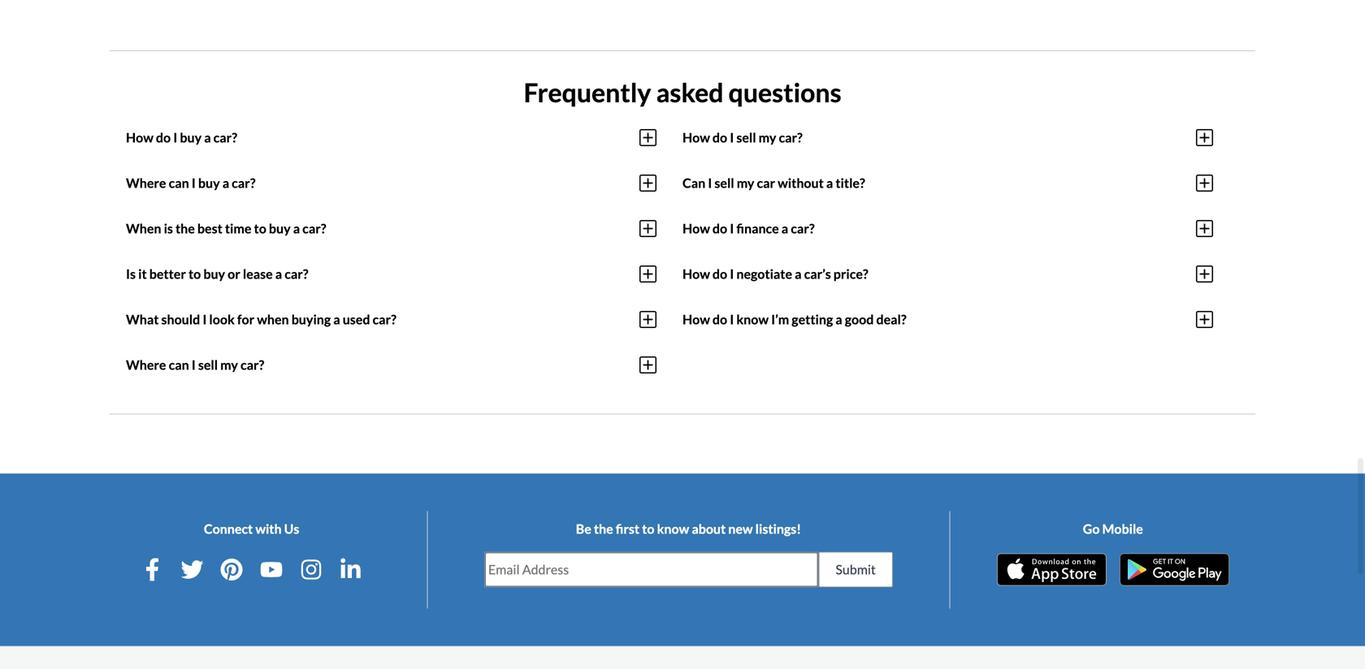 Task type: locate. For each thing, give the bounding box(es) containing it.
with
[[255, 521, 282, 537]]

questions
[[729, 77, 842, 108]]

i for where can i sell my car?
[[192, 357, 196, 373]]

plus square image for how do i sell my car?
[[1196, 128, 1214, 147]]

where can i buy a car? button
[[126, 160, 657, 206]]

a
[[204, 130, 211, 146], [222, 175, 229, 191], [827, 175, 833, 191], [293, 221, 300, 237], [782, 221, 789, 237], [275, 266, 282, 282], [795, 266, 802, 282], [333, 312, 340, 328], [836, 312, 843, 328]]

first
[[616, 521, 640, 537]]

buy right time
[[269, 221, 291, 237]]

1 horizontal spatial my
[[737, 175, 755, 191]]

lease
[[243, 266, 273, 282]]

frequently asked questions
[[524, 77, 842, 108]]

i left look
[[203, 312, 207, 328]]

can inside where can i sell my car? dropdown button
[[169, 357, 189, 373]]

do left the i'm
[[713, 312, 728, 328]]

plus square image inside what should i look for when buying a used car? dropdown button
[[640, 310, 657, 329]]

a left title?
[[827, 175, 833, 191]]

buy
[[180, 130, 202, 146], [198, 175, 220, 191], [269, 221, 291, 237], [203, 266, 225, 282]]

connect with us
[[204, 521, 299, 537]]

0 vertical spatial know
[[737, 312, 769, 328]]

to right better
[[189, 266, 201, 282]]

car? right lease
[[285, 266, 308, 282]]

plus square image inside the how do i know i'm getting a good deal? dropdown button
[[1196, 310, 1214, 329]]

0 horizontal spatial to
[[189, 266, 201, 282]]

0 vertical spatial my
[[759, 130, 777, 146]]

i'm
[[771, 312, 789, 328]]

my for where can i sell my car?
[[220, 357, 238, 373]]

i down should
[[192, 357, 196, 373]]

1 horizontal spatial the
[[594, 521, 613, 537]]

should
[[161, 312, 200, 328]]

how for how do i know i'm getting a good deal?
[[683, 312, 710, 328]]

0 horizontal spatial my
[[220, 357, 238, 373]]

a right finance
[[782, 221, 789, 237]]

0 vertical spatial can
[[169, 175, 189, 191]]

do for buy
[[156, 130, 171, 146]]

car?
[[213, 130, 237, 146], [779, 130, 803, 146], [232, 175, 256, 191], [303, 221, 326, 237], [791, 221, 815, 237], [285, 266, 308, 282], [373, 312, 397, 328], [241, 357, 264, 373]]

i
[[173, 130, 177, 146], [730, 130, 734, 146], [192, 175, 196, 191], [708, 175, 712, 191], [730, 221, 734, 237], [730, 266, 734, 282], [203, 312, 207, 328], [730, 312, 734, 328], [192, 357, 196, 373]]

plus square image
[[640, 128, 657, 147], [640, 264, 657, 284], [640, 310, 657, 329], [1196, 310, 1214, 329], [640, 355, 657, 375]]

what
[[126, 312, 159, 328]]

plus square image for deal?
[[1196, 310, 1214, 329]]

0 vertical spatial sell
[[737, 130, 756, 146]]

the right is
[[176, 221, 195, 237]]

sell for where can i sell my car?
[[198, 357, 218, 373]]

2 horizontal spatial my
[[759, 130, 777, 146]]

is it better to buy or lease a car?
[[126, 266, 308, 282]]

where down what
[[126, 357, 166, 373]]

2 can from the top
[[169, 357, 189, 373]]

do for sell
[[713, 130, 728, 146]]

about
[[692, 521, 726, 537]]

plus square image for used
[[640, 310, 657, 329]]

be
[[576, 521, 592, 537]]

i for how do i know i'm getting a good deal?
[[730, 312, 734, 328]]

2 vertical spatial sell
[[198, 357, 218, 373]]

1 vertical spatial sell
[[715, 175, 734, 191]]

plus square image inside 'how do i sell my car?' dropdown button
[[1196, 128, 1214, 147]]

the inside dropdown button
[[176, 221, 195, 237]]

1 horizontal spatial to
[[254, 221, 266, 237]]

plus square image inside how do i finance a car? dropdown button
[[1196, 219, 1214, 238]]

buy up "where can i buy a car?"
[[180, 130, 202, 146]]

a left used
[[333, 312, 340, 328]]

how for how do i negotiate a car's price?
[[683, 266, 710, 282]]

a right time
[[293, 221, 300, 237]]

do up "where can i buy a car?"
[[156, 130, 171, 146]]

my for how do i sell my car?
[[759, 130, 777, 146]]

plus square image
[[1196, 128, 1214, 147], [640, 173, 657, 193], [1196, 173, 1214, 193], [640, 219, 657, 238], [1196, 219, 1214, 238], [1196, 264, 1214, 284]]

i left negotiate
[[730, 266, 734, 282]]

how
[[126, 130, 153, 146], [683, 130, 710, 146], [683, 221, 710, 237], [683, 266, 710, 282], [683, 312, 710, 328]]

know
[[737, 312, 769, 328], [657, 521, 689, 537]]

sell down look
[[198, 357, 218, 373]]

know left the i'm
[[737, 312, 769, 328]]

car
[[757, 175, 775, 191]]

plus square image inside can i sell my car without a title? dropdown button
[[1196, 173, 1214, 193]]

i left the i'm
[[730, 312, 734, 328]]

1 where from the top
[[126, 175, 166, 191]]

plus square image inside is it better to buy or lease a car? dropdown button
[[640, 264, 657, 284]]

2 horizontal spatial to
[[642, 521, 655, 537]]

can down should
[[169, 357, 189, 373]]

1 can from the top
[[169, 175, 189, 191]]

where
[[126, 175, 166, 191], [126, 357, 166, 373]]

2 horizontal spatial sell
[[737, 130, 756, 146]]

1 vertical spatial can
[[169, 357, 189, 373]]

do
[[156, 130, 171, 146], [713, 130, 728, 146], [713, 221, 728, 237], [713, 266, 728, 282], [713, 312, 728, 328]]

to
[[254, 221, 266, 237], [189, 266, 201, 282], [642, 521, 655, 537]]

used
[[343, 312, 370, 328]]

car? down for
[[241, 357, 264, 373]]

know inside dropdown button
[[737, 312, 769, 328]]

for
[[237, 312, 255, 328]]

or
[[228, 266, 240, 282]]

sell
[[737, 130, 756, 146], [715, 175, 734, 191], [198, 357, 218, 373]]

plus square image inside where can i buy a car? dropdown button
[[640, 173, 657, 193]]

how do i finance a car?
[[683, 221, 815, 237]]

my up the car
[[759, 130, 777, 146]]

do left finance
[[713, 221, 728, 237]]

i down how do i buy a car?
[[192, 175, 196, 191]]

know left about
[[657, 521, 689, 537]]

can inside where can i buy a car? dropdown button
[[169, 175, 189, 191]]

connect
[[204, 521, 253, 537]]

sell up can i sell my car without a title?
[[737, 130, 756, 146]]

i for how do i finance a car?
[[730, 221, 734, 237]]

do inside how do i buy a car? dropdown button
[[156, 130, 171, 146]]

i up can i sell my car without a title?
[[730, 130, 734, 146]]

do inside how do i finance a car? dropdown button
[[713, 221, 728, 237]]

car? up "where can i buy a car?"
[[213, 130, 237, 146]]

can i sell my car without a title? button
[[683, 160, 1214, 206]]

facebook image
[[141, 559, 164, 581]]

1 vertical spatial know
[[657, 521, 689, 537]]

0 horizontal spatial the
[[176, 221, 195, 237]]

my
[[759, 130, 777, 146], [737, 175, 755, 191], [220, 357, 238, 373]]

can
[[169, 175, 189, 191], [169, 357, 189, 373]]

car? right finance
[[791, 221, 815, 237]]

plus square image for can i sell my car without a title?
[[1196, 173, 1214, 193]]

instagram image
[[300, 559, 323, 581]]

1 vertical spatial to
[[189, 266, 201, 282]]

do inside the how do i negotiate a car's price? dropdown button
[[713, 266, 728, 282]]

to for be the first to know about new listings!
[[642, 521, 655, 537]]

2 where from the top
[[126, 357, 166, 373]]

2 vertical spatial my
[[220, 357, 238, 373]]

to right time
[[254, 221, 266, 237]]

deal?
[[877, 312, 907, 328]]

i for what should i look for when buying a used car?
[[203, 312, 207, 328]]

0 vertical spatial where
[[126, 175, 166, 191]]

negotiate
[[737, 266, 793, 282]]

i up "where can i buy a car?"
[[173, 130, 177, 146]]

Email Address email field
[[485, 553, 818, 587]]

plus square image for how do i finance a car?
[[1196, 219, 1214, 238]]

asked
[[656, 77, 724, 108]]

finance
[[737, 221, 779, 237]]

good
[[845, 312, 874, 328]]

new
[[729, 521, 753, 537]]

plus square image inside when is the best time to buy a car? dropdown button
[[640, 219, 657, 238]]

buy left or
[[203, 266, 225, 282]]

do inside the how do i know i'm getting a good deal? dropdown button
[[713, 312, 728, 328]]

i for where can i buy a car?
[[192, 175, 196, 191]]

plus square image inside the how do i negotiate a car's price? dropdown button
[[1196, 264, 1214, 284]]

do left negotiate
[[713, 266, 728, 282]]

pinterest image
[[220, 559, 243, 581]]

2 vertical spatial to
[[642, 521, 655, 537]]

when is the best time to buy a car? button
[[126, 206, 657, 251]]

0 vertical spatial to
[[254, 221, 266, 237]]

sell right "can"
[[715, 175, 734, 191]]

how do i finance a car? button
[[683, 206, 1214, 251]]

the right be at left
[[594, 521, 613, 537]]

plus square image for how do i negotiate a car's price?
[[1196, 264, 1214, 284]]

better
[[149, 266, 186, 282]]

1 horizontal spatial know
[[737, 312, 769, 328]]

1 vertical spatial where
[[126, 357, 166, 373]]

i left finance
[[730, 221, 734, 237]]

0 horizontal spatial sell
[[198, 357, 218, 373]]

the
[[176, 221, 195, 237], [594, 521, 613, 537]]

can down how do i buy a car?
[[169, 175, 189, 191]]

i for how do i buy a car?
[[173, 130, 177, 146]]

my down look
[[220, 357, 238, 373]]

0 vertical spatial the
[[176, 221, 195, 237]]

getting
[[792, 312, 833, 328]]

do inside 'how do i sell my car?' dropdown button
[[713, 130, 728, 146]]

do down asked
[[713, 130, 728, 146]]

where up when
[[126, 175, 166, 191]]

to right first
[[642, 521, 655, 537]]

my left the car
[[737, 175, 755, 191]]



Task type: describe. For each thing, give the bounding box(es) containing it.
a right lease
[[275, 266, 282, 282]]

where can i buy a car?
[[126, 175, 256, 191]]

plus square image inside where can i sell my car? dropdown button
[[640, 355, 657, 375]]

a left the good
[[836, 312, 843, 328]]

how do i buy a car? button
[[126, 115, 657, 160]]

car? up time
[[232, 175, 256, 191]]

what should i look for when buying a used car? button
[[126, 297, 657, 342]]

listings!
[[756, 521, 801, 537]]

can
[[683, 175, 706, 191]]

where for where can i buy a car?
[[126, 175, 166, 191]]

plus square image inside how do i buy a car? dropdown button
[[640, 128, 657, 147]]

submit button
[[819, 552, 893, 588]]

plus square image for when is the best time to buy a car?
[[640, 219, 657, 238]]

when is the best time to buy a car?
[[126, 221, 326, 237]]

a left car's at the top right of page
[[795, 266, 802, 282]]

plus square image for where can i buy a car?
[[640, 173, 657, 193]]

it
[[138, 266, 147, 282]]

us
[[284, 521, 299, 537]]

1 vertical spatial my
[[737, 175, 755, 191]]

when
[[257, 312, 289, 328]]

download on the app store image
[[997, 554, 1107, 586]]

submit
[[836, 562, 876, 578]]

i right "can"
[[708, 175, 712, 191]]

title?
[[836, 175, 865, 191]]

how do i know i'm getting a good deal?
[[683, 312, 907, 328]]

car? right time
[[303, 221, 326, 237]]

do for negotiate
[[713, 266, 728, 282]]

frequently
[[524, 77, 651, 108]]

look
[[209, 312, 235, 328]]

1 horizontal spatial sell
[[715, 175, 734, 191]]

is
[[126, 266, 136, 282]]

where for where can i sell my car?
[[126, 357, 166, 373]]

where can i sell my car? button
[[126, 342, 657, 388]]

sell for how do i sell my car?
[[737, 130, 756, 146]]

is
[[164, 221, 173, 237]]

plus square image for car?
[[640, 264, 657, 284]]

go mobile
[[1083, 521, 1143, 537]]

i for how do i negotiate a car's price?
[[730, 266, 734, 282]]

buy up best
[[198, 175, 220, 191]]

best
[[197, 221, 223, 237]]

car? right used
[[373, 312, 397, 328]]

can for buy
[[169, 175, 189, 191]]

when
[[126, 221, 161, 237]]

do for know
[[713, 312, 728, 328]]

can for sell
[[169, 357, 189, 373]]

how do i sell my car? button
[[683, 115, 1214, 160]]

be the first to know about new listings!
[[576, 521, 801, 537]]

how for how do i sell my car?
[[683, 130, 710, 146]]

do for finance
[[713, 221, 728, 237]]

twitter image
[[181, 559, 204, 581]]

to for is it better to buy or lease a car?
[[189, 266, 201, 282]]

car's
[[804, 266, 831, 282]]

how do i know i'm getting a good deal? button
[[683, 297, 1214, 342]]

a up "where can i buy a car?"
[[204, 130, 211, 146]]

price?
[[834, 266, 869, 282]]

is it better to buy or lease a car? button
[[126, 251, 657, 297]]

where can i sell my car?
[[126, 357, 264, 373]]

car? down questions
[[779, 130, 803, 146]]

without
[[778, 175, 824, 191]]

what should i look for when buying a used car?
[[126, 312, 397, 328]]

how do i negotiate a car's price? button
[[683, 251, 1214, 297]]

how for how do i buy a car?
[[126, 130, 153, 146]]

time
[[225, 221, 251, 237]]

get it on google play image
[[1120, 554, 1230, 586]]

go
[[1083, 521, 1100, 537]]

a up when is the best time to buy a car?
[[222, 175, 229, 191]]

youtube image
[[260, 559, 283, 581]]

linkedin image
[[339, 559, 362, 581]]

mobile
[[1103, 521, 1143, 537]]

how for how do i finance a car?
[[683, 221, 710, 237]]

how do i buy a car?
[[126, 130, 237, 146]]

how do i negotiate a car's price?
[[683, 266, 869, 282]]

buying
[[292, 312, 331, 328]]

i for how do i sell my car?
[[730, 130, 734, 146]]

can i sell my car without a title?
[[683, 175, 865, 191]]

0 horizontal spatial know
[[657, 521, 689, 537]]

how do i sell my car?
[[683, 130, 803, 146]]

1 vertical spatial the
[[594, 521, 613, 537]]



Task type: vqa. For each thing, say whether or not it's contained in the screenshot.
the middle Request
no



